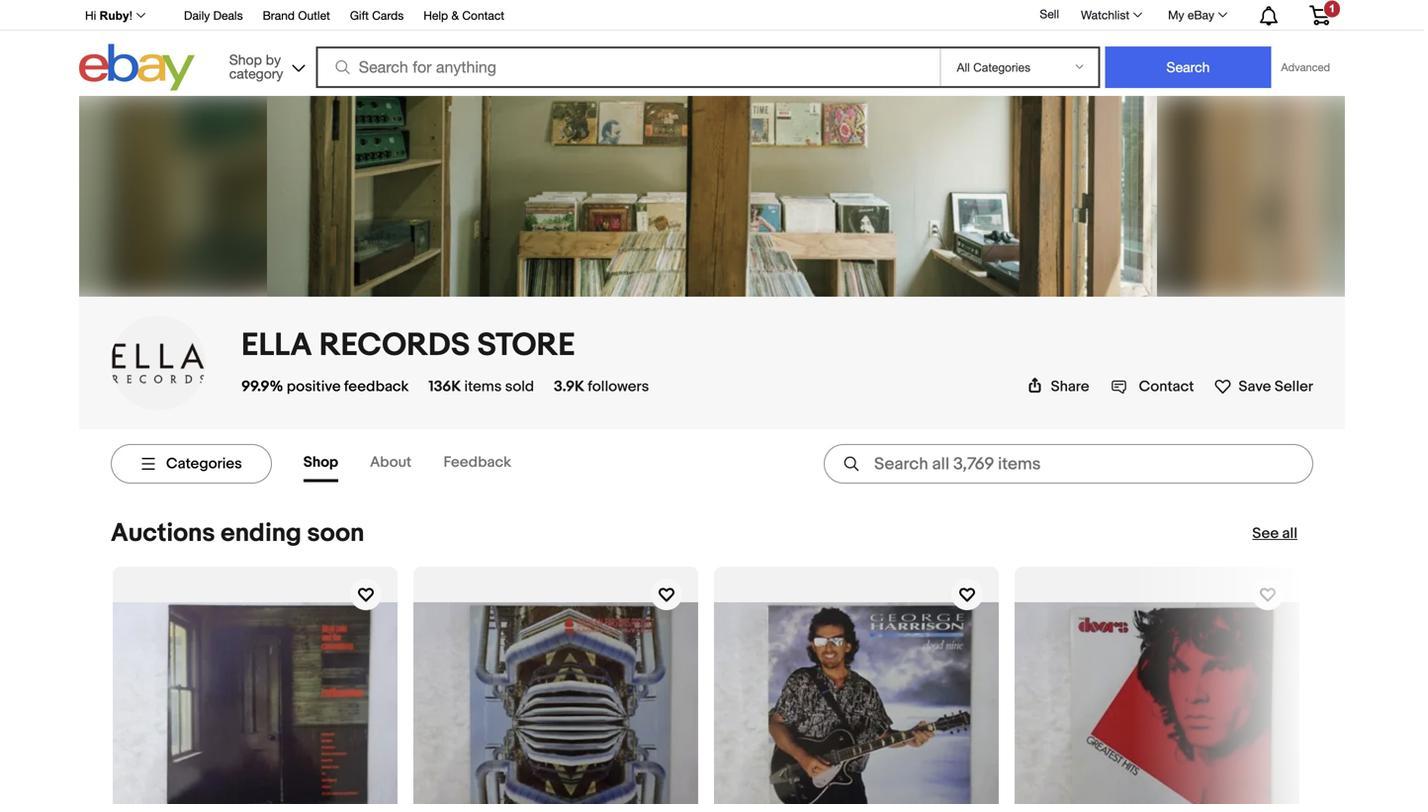 Task type: vqa. For each thing, say whether or not it's contained in the screenshot.
Contact within the Account Navigation
yes



Task type: describe. For each thing, give the bounding box(es) containing it.
advanced
[[1282, 61, 1331, 74]]

watchlist
[[1081, 8, 1130, 22]]

by
[[266, 51, 281, 68]]

categories
[[166, 455, 242, 473]]

outlet
[[298, 8, 330, 22]]

gift cards
[[350, 8, 404, 22]]

save seller
[[1239, 378, 1314, 396]]

categories button
[[111, 444, 272, 484]]

ebay
[[1188, 8, 1215, 22]]

shop by category button
[[220, 44, 309, 87]]

ella records store image
[[111, 316, 206, 411]]

lloyd cole and the commotions rattlesnakes polydor 28mm 0414 japan  vinyl lp : quick view image
[[113, 603, 398, 804]]

advanced link
[[1272, 47, 1341, 87]]

account navigation
[[74, 0, 1346, 31]]

about
[[370, 454, 412, 471]]

feedback
[[444, 454, 511, 471]]

save seller button
[[1214, 374, 1314, 396]]

contact link
[[1112, 378, 1195, 396]]

ella records store link
[[241, 327, 576, 365]]

my
[[1169, 8, 1185, 22]]

records
[[319, 327, 470, 365]]

sell
[[1040, 7, 1060, 21]]

brand
[[263, 8, 295, 22]]

sold
[[505, 378, 534, 396]]

shop by category banner
[[74, 0, 1346, 96]]

watchlist link
[[1071, 3, 1152, 27]]

none submit inside shop by category "banner"
[[1106, 47, 1272, 88]]

cards
[[372, 8, 404, 22]]

1 link
[[1298, 0, 1343, 28]]

see
[[1253, 525, 1280, 543]]

items
[[465, 378, 502, 396]]

sell link
[[1031, 7, 1069, 21]]

my ebay
[[1169, 8, 1215, 22]]

save
[[1239, 378, 1272, 396]]

hi ruby !
[[85, 9, 133, 22]]

&
[[452, 8, 459, 22]]



Task type: locate. For each thing, give the bounding box(es) containing it.
store
[[477, 327, 576, 365]]

0 horizontal spatial shop
[[229, 51, 262, 68]]

daily
[[184, 8, 210, 22]]

0 vertical spatial contact
[[462, 8, 505, 22]]

contact left save
[[1139, 378, 1195, 396]]

see all
[[1253, 525, 1298, 543]]

shop by category
[[229, 51, 283, 82]]

1 vertical spatial shop
[[304, 454, 338, 471]]

contact right &
[[462, 8, 505, 22]]

gift cards link
[[350, 5, 404, 27]]

0 horizontal spatial contact
[[462, 8, 505, 22]]

george harrison cloud nine dark horse p-13576 japan  vinyl lp : quick view image
[[714, 603, 999, 804]]

1
[[1330, 2, 1336, 15]]

help & contact
[[424, 8, 505, 22]]

auctions ending soon
[[111, 518, 365, 549]]

the alan parsons project ammonia avenue arista 20rs-54 japan  vinyl lp : quick view image
[[414, 603, 699, 804]]

tab list
[[304, 446, 543, 482]]

ruby
[[100, 9, 129, 22]]

share
[[1051, 378, 1090, 396]]

Search for anything text field
[[319, 48, 936, 86]]

99.9%
[[241, 378, 283, 396]]

brand outlet link
[[263, 5, 330, 27]]

shop inside the shop by category
[[229, 51, 262, 68]]

contact
[[462, 8, 505, 22], [1139, 378, 1195, 396]]

99.9% positive feedback
[[241, 378, 409, 396]]

shop left by
[[229, 51, 262, 68]]

category
[[229, 65, 283, 82]]

ella records store
[[241, 327, 576, 365]]

shop for shop by category
[[229, 51, 262, 68]]

ella
[[241, 327, 312, 365]]

shop
[[229, 51, 262, 68], [304, 454, 338, 471]]

Search all 3,769 items field
[[824, 444, 1314, 484]]

seller
[[1275, 378, 1314, 396]]

gift
[[350, 8, 369, 22]]

my ebay link
[[1158, 3, 1237, 27]]

ending
[[221, 518, 302, 549]]

daily deals
[[184, 8, 243, 22]]

tab list containing shop
[[304, 446, 543, 482]]

brand outlet
[[263, 8, 330, 22]]

1 horizontal spatial contact
[[1139, 378, 1195, 396]]

contact inside "link"
[[462, 8, 505, 22]]

shop inside tab list
[[304, 454, 338, 471]]

share button
[[1028, 378, 1090, 396]]

shop left about
[[304, 454, 338, 471]]

3.9k followers
[[554, 378, 649, 396]]

None submit
[[1106, 47, 1272, 88]]

136k
[[429, 378, 461, 396]]

feedback
[[344, 378, 409, 396]]

all
[[1283, 525, 1298, 543]]

3.9k
[[554, 378, 585, 396]]

1 horizontal spatial shop
[[304, 454, 338, 471]]

help & contact link
[[424, 5, 505, 27]]

help
[[424, 8, 448, 22]]

daily deals link
[[184, 5, 243, 27]]

!
[[129, 9, 133, 22]]

see all link
[[697, 525, 1298, 559]]

deals
[[213, 8, 243, 22]]

positive
[[287, 378, 341, 396]]

0 vertical spatial shop
[[229, 51, 262, 68]]

1 vertical spatial contact
[[1139, 378, 1195, 396]]

auctions
[[111, 518, 215, 549]]

soon
[[307, 518, 365, 549]]

shop for shop
[[304, 454, 338, 471]]

hi
[[85, 9, 96, 22]]

followers
[[588, 378, 649, 396]]

the doors greatest hits elektra p-10936e japan  vinyl lp : quick view image
[[1015, 603, 1300, 804]]

136k items sold
[[429, 378, 534, 396]]



